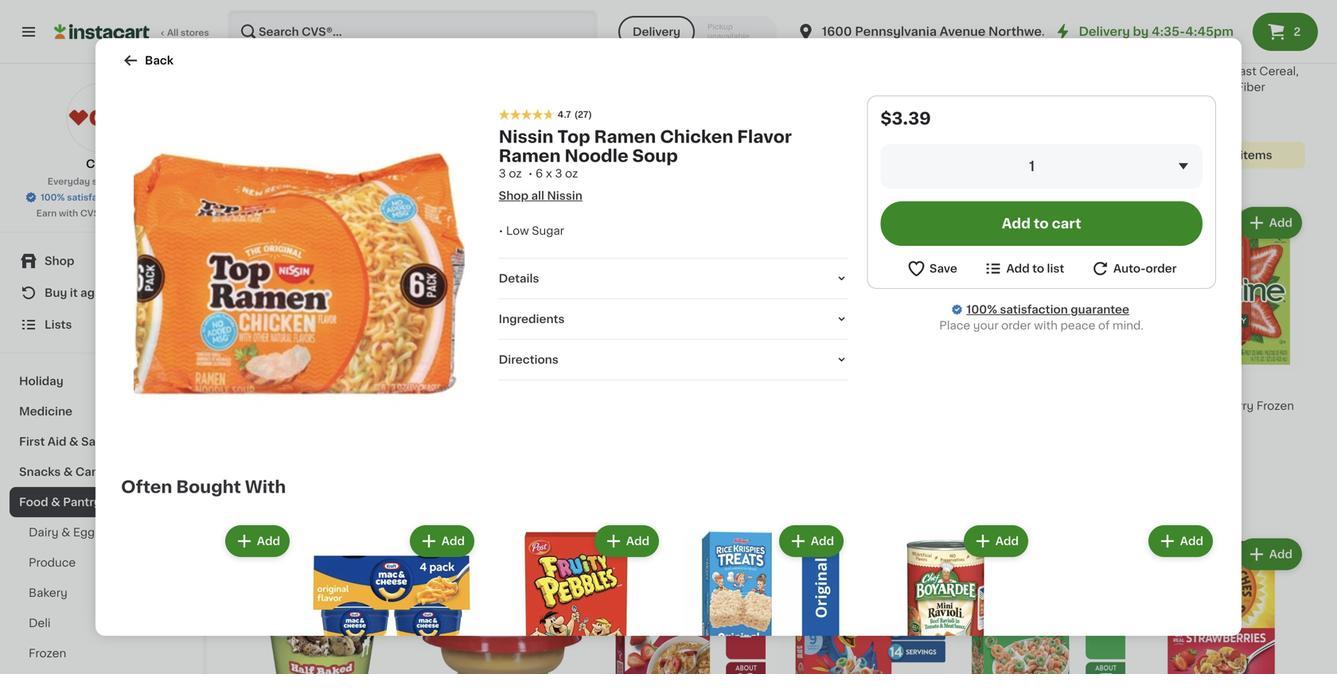 Task type: describe. For each thing, give the bounding box(es) containing it.
first
[[19, 436, 45, 447]]

mind.
[[1113, 320, 1144, 331]]

frozen link
[[10, 638, 193, 669]]

holiday
[[19, 376, 63, 387]]

15.5 oz
[[958, 96, 989, 104]]

medicine link
[[10, 396, 193, 427]]

buy it again link
[[10, 277, 193, 309]]

bought
[[176, 479, 241, 495]]

directions
[[499, 354, 559, 365]]

strawberry
[[1192, 400, 1254, 411]]

dairy & eggs link
[[10, 517, 193, 548]]

auto-
[[1113, 263, 1146, 274]]

8 ct
[[599, 128, 616, 136]]

instacart logo image
[[54, 22, 150, 41]]

pennsylvania
[[855, 26, 937, 37]]

bran
[[1175, 65, 1200, 77]]

1 horizontal spatial 3
[[499, 168, 506, 179]]

everyday store prices link
[[48, 175, 155, 188]]

3 oz • 6 x 3 oz
[[499, 168, 578, 179]]

bakery
[[29, 587, 67, 599]]

nellies free range eggs
[[239, 400, 374, 411]]

$3.39
[[881, 110, 931, 127]]

add to cart
[[1002, 217, 1081, 230]]

nissin top ramen chicken flavor ramen noodle soup image
[[134, 108, 465, 439]]

raisin
[[1138, 65, 1172, 77]]

many in stock
[[614, 143, 677, 152]]

$ inside $ 3 39
[[422, 380, 428, 389]]

1 horizontal spatial top
[[557, 129, 590, 145]]

1 field
[[881, 144, 1203, 189]]

original
[[1180, 97, 1224, 108]]

• low sugar
[[499, 225, 564, 236]]

1600 pennsylvania avenue northwest button
[[796, 10, 1054, 54]]

ingredients
[[499, 314, 565, 325]]

15.5
[[958, 96, 976, 104]]

see for raisin bran breakfast cereal, family breakfast, fiber cereal, original
[[1171, 149, 1193, 161]]

0 horizontal spatial •
[[499, 225, 503, 236]]

lists
[[45, 319, 72, 330]]

place
[[939, 320, 970, 331]]

snacks
[[19, 466, 61, 478]]

bars
[[1166, 416, 1191, 427]]

$ inside '$ 1 99'
[[422, 29, 428, 38]]

delivery by 4:35-4:45pm link
[[1053, 22, 1234, 41]]

see eligible items button for 6
[[239, 141, 406, 169]]

see for 6
[[272, 149, 294, 161]]

nissin
[[547, 190, 582, 201]]

3 inside the product group
[[428, 379, 439, 396]]

0 horizontal spatial 1
[[428, 28, 435, 45]]

$6.99
[[455, 34, 488, 45]]

shop for shop all nissin
[[499, 190, 529, 201]]

often bought with
[[121, 479, 286, 495]]

outshine
[[1138, 400, 1189, 411]]

satisfaction inside 'link'
[[1000, 304, 1068, 315]]

oz for 15.5
[[978, 96, 989, 104]]

product group containing 3
[[419, 204, 586, 457]]

everyday store prices
[[48, 177, 146, 186]]

auto-order
[[1113, 263, 1177, 274]]

all
[[531, 190, 544, 201]]

add inside button
[[1002, 217, 1031, 230]]

$ 9 29
[[1141, 28, 1172, 45]]

1 vertical spatial noodle
[[497, 416, 538, 427]]

stores
[[181, 28, 209, 37]]

all
[[167, 28, 178, 37]]

& right aid
[[69, 436, 78, 447]]

delivery for delivery by 4:35-4:45pm
[[1079, 26, 1130, 37]]

0 vertical spatial cvs®
[[86, 158, 117, 170]]

avenue
[[940, 26, 986, 37]]

food & pantry link
[[10, 487, 193, 517]]

earn
[[36, 209, 57, 218]]

auto-order button
[[1090, 259, 1177, 279]]

back
[[145, 55, 174, 66]]

candy
[[75, 466, 113, 478]]

100% satisfaction guarantee inside "button"
[[41, 193, 169, 202]]

1 vertical spatial soup
[[541, 416, 570, 427]]

$5.99 element
[[1138, 377, 1305, 398]]

delivery by 4:35-4:45pm
[[1079, 26, 1234, 37]]

0 vertical spatial chicken
[[660, 129, 733, 145]]

eligible for 6
[[296, 149, 338, 161]]

details
[[499, 273, 539, 284]]

of
[[1098, 320, 1110, 331]]

& for pantry
[[51, 497, 60, 508]]

safety
[[81, 436, 119, 447]]

$ inside $ 8 29
[[961, 29, 967, 38]]

$ inside $ 9 29
[[1141, 29, 1147, 38]]

shop for shop
[[45, 255, 74, 267]]

eggs inside the dairy & eggs link
[[73, 527, 101, 538]]

0 vertical spatial nissin top ramen chicken flavor ramen noodle soup
[[499, 129, 792, 164]]

first aid & safety link
[[10, 427, 193, 457]]

29 for 9
[[1160, 29, 1172, 38]]

2 button
[[1253, 13, 1318, 51]]

0 vertical spatial eggs
[[346, 400, 374, 411]]

see eligible items for raisin bran breakfast cereal, family breakfast, fiber cereal, original
[[1171, 149, 1272, 161]]

(801)
[[1197, 115, 1220, 124]]

bakery link
[[10, 578, 193, 608]]

1 horizontal spatial •
[[528, 168, 533, 179]]

frozen inside outshine strawberry frozen fruit bars
[[1257, 400, 1294, 411]]

fruit
[[1138, 416, 1163, 427]]

with
[[245, 479, 286, 495]]

lists link
[[10, 309, 193, 341]]

39
[[440, 380, 452, 389]]

4
[[608, 28, 619, 45]]

everyday
[[48, 177, 90, 186]]

99 for 1
[[437, 29, 449, 38]]

add to cart button
[[881, 201, 1203, 246]]

medicine
[[19, 406, 72, 417]]

all stores link
[[54, 10, 210, 54]]

save button
[[906, 259, 957, 279]]

extracare®
[[107, 209, 157, 218]]

1 horizontal spatial cereal,
[[1259, 65, 1299, 77]]

shop all nissin
[[499, 190, 582, 201]]

deli
[[29, 618, 51, 629]]

$ 4 99
[[602, 28, 633, 45]]

0 vertical spatial 8
[[967, 28, 979, 45]]

cart
[[1052, 217, 1081, 230]]

dairy
[[29, 527, 59, 538]]



Task type: locate. For each thing, give the bounding box(es) containing it.
1 horizontal spatial 100%
[[967, 304, 997, 315]]

1 vertical spatial 100%
[[967, 304, 997, 315]]

1 horizontal spatial eligible
[[1196, 149, 1238, 161]]

0 vertical spatial cereal,
[[1259, 65, 1299, 77]]

0 horizontal spatial nissin
[[419, 400, 453, 411]]

1 vertical spatial chicken
[[521, 400, 567, 411]]

99 inside "$ 5 99"
[[261, 380, 273, 389]]

1 see from the left
[[272, 149, 294, 161]]

3 up shop all nissin
[[499, 168, 506, 179]]

None search field
[[228, 10, 598, 54]]

1 left $6.99
[[428, 28, 435, 45]]

items for 6
[[341, 149, 373, 161]]

satisfaction up earn with cvs® extracare®
[[67, 193, 120, 202]]

1 horizontal spatial items
[[1240, 149, 1272, 161]]

1 horizontal spatial guarantee
[[1071, 304, 1129, 315]]

buy
[[45, 287, 67, 298]]

delivery inside button
[[633, 26, 681, 37]]

1 vertical spatial cvs®
[[80, 209, 105, 218]]

see eligible items button
[[239, 141, 406, 169], [1138, 141, 1305, 169]]

cvs® up 'everyday store prices' link
[[86, 158, 117, 170]]

2 horizontal spatial oz
[[978, 96, 989, 104]]

noodle down the directions
[[497, 416, 538, 427]]

& left candy
[[63, 466, 73, 478]]

$ 3 39
[[422, 379, 452, 396]]

100% satisfaction guarantee button
[[25, 188, 178, 204]]

99 for 4
[[621, 29, 633, 38]]

100% inside 100% satisfaction guarantee "button"
[[41, 193, 65, 202]]

back button
[[121, 51, 174, 70]]

2 items from the left
[[1240, 149, 1272, 161]]

your
[[973, 320, 999, 331]]

100% satisfaction guarantee down the store
[[41, 193, 169, 202]]

★★★★★
[[499, 109, 554, 120], [499, 109, 554, 120]]

0 horizontal spatial 100% satisfaction guarantee
[[41, 193, 169, 202]]

to for cart
[[1034, 217, 1049, 230]]

nissin top ramen chicken flavor ramen noodle soup
[[499, 129, 792, 164], [419, 400, 570, 427]]

$
[[242, 29, 248, 38], [422, 29, 428, 38], [602, 29, 608, 38], [782, 29, 787, 38], [961, 29, 967, 38], [1141, 29, 1147, 38], [242, 380, 248, 389], [422, 380, 428, 389], [602, 380, 608, 389], [782, 380, 787, 389]]

100% satisfaction guarantee link
[[967, 302, 1129, 318]]

0 horizontal spatial cereal,
[[1138, 97, 1178, 108]]

range
[[307, 400, 343, 411]]

1 horizontal spatial shop
[[499, 190, 529, 201]]

add to list button
[[983, 259, 1064, 279]]

product group
[[239, 0, 406, 169], [599, 0, 766, 188], [778, 0, 946, 121], [1138, 0, 1305, 186], [239, 204, 406, 441], [419, 204, 586, 457], [778, 204, 946, 519], [958, 204, 1125, 519], [1138, 204, 1305, 457], [121, 522, 293, 674], [306, 522, 478, 674], [490, 522, 662, 674], [675, 522, 847, 674], [860, 522, 1032, 674], [1044, 522, 1216, 674], [239, 535, 406, 674], [419, 535, 586, 674], [599, 535, 766, 674], [778, 535, 946, 674], [1138, 535, 1305, 674]]

1 horizontal spatial nissin
[[499, 129, 553, 145]]

100% up earn
[[41, 193, 65, 202]]

1 vertical spatial satisfaction
[[1000, 304, 1068, 315]]

0 vertical spatial to
[[1034, 217, 1049, 230]]

1 vertical spatial to
[[1032, 263, 1044, 274]]

(27)
[[574, 110, 592, 119]]

8 left ct
[[599, 128, 604, 136]]

guarantee inside 'link'
[[1071, 304, 1129, 315]]

1600
[[822, 26, 852, 37]]

1 vertical spatial frozen
[[29, 648, 66, 659]]

outshine strawberry frozen fruit bars
[[1138, 400, 1294, 427]]

1 horizontal spatial see eligible items
[[1171, 149, 1272, 161]]

1 vertical spatial flavor
[[419, 416, 452, 427]]

frozen
[[1257, 400, 1294, 411], [29, 648, 66, 659]]

product group containing 5
[[239, 204, 406, 441]]

0 horizontal spatial see
[[272, 149, 294, 161]]

0 horizontal spatial 99
[[261, 380, 273, 389]]

northwest
[[989, 26, 1054, 37]]

1 horizontal spatial with
[[1034, 320, 1058, 331]]

list
[[1047, 263, 1064, 274]]

& for candy
[[63, 466, 73, 478]]

raisin bran breakfast cereal, family breakfast, fiber cereal, original (801)
[[1138, 65, 1299, 124]]

by
[[1133, 26, 1149, 37]]

100% inside 100% satisfaction guarantee 'link'
[[967, 304, 997, 315]]

earn with cvs® extracare® link
[[36, 207, 167, 220]]

cvs® logo image
[[66, 83, 136, 153]]

2 see eligible items button from the left
[[1138, 141, 1305, 169]]

1 29 from the left
[[980, 29, 992, 38]]

nissin
[[499, 129, 553, 145], [419, 400, 453, 411]]

directions button
[[499, 352, 848, 368]]

1 vertical spatial nissin top ramen chicken flavor ramen noodle soup
[[419, 400, 570, 427]]

order inside button
[[1146, 263, 1177, 274]]

0 vertical spatial 1
[[428, 28, 435, 45]]

with right earn
[[59, 209, 78, 218]]

chicken down the directions
[[521, 400, 567, 411]]

see eligible items
[[272, 149, 373, 161], [1171, 149, 1272, 161]]

deli link
[[10, 608, 193, 638]]

1 horizontal spatial delivery
[[1079, 26, 1130, 37]]

49
[[261, 29, 273, 38], [801, 29, 813, 38], [621, 380, 633, 389], [801, 380, 813, 389]]

29 inside $ 8 29
[[980, 29, 992, 38]]

& for eggs
[[61, 527, 70, 538]]

aid
[[48, 436, 66, 447]]

99 for 5
[[261, 380, 273, 389]]

in
[[642, 143, 650, 152]]

eligible for raisin bran breakfast cereal, family breakfast, fiber cereal, original
[[1196, 149, 1238, 161]]

ramen
[[594, 129, 656, 145], [499, 148, 561, 164], [479, 400, 519, 411], [455, 416, 495, 427]]

0 horizontal spatial items
[[341, 149, 373, 161]]

items for raisin bran breakfast cereal, family breakfast, fiber cereal, original
[[1240, 149, 1272, 161]]

1 horizontal spatial frozen
[[1257, 400, 1294, 411]]

cereal,
[[1259, 65, 1299, 77], [1138, 97, 1178, 108]]

chicken right in
[[660, 129, 733, 145]]

0 horizontal spatial eligible
[[296, 149, 338, 161]]

0 vertical spatial soup
[[632, 148, 678, 164]]

service type group
[[618, 16, 777, 48]]

0 vertical spatial •
[[528, 168, 533, 179]]

it
[[70, 287, 78, 298]]

0 horizontal spatial 3
[[428, 379, 439, 396]]

0 horizontal spatial with
[[59, 209, 78, 218]]

to
[[1034, 217, 1049, 230], [1032, 263, 1044, 274]]

99 right "5"
[[261, 380, 273, 389]]

guarantee up extracare®
[[123, 193, 169, 202]]

4:35-
[[1152, 26, 1185, 37]]

0 horizontal spatial guarantee
[[123, 193, 169, 202]]

oz for 3
[[509, 168, 522, 179]]

see eligible items for 6
[[272, 149, 373, 161]]

0 vertical spatial guarantee
[[123, 193, 169, 202]]

delivery right 4
[[633, 26, 681, 37]]

1 vertical spatial 100% satisfaction guarantee
[[967, 304, 1129, 315]]

6
[[248, 28, 259, 45], [787, 28, 799, 45], [536, 168, 543, 179], [608, 379, 619, 396], [787, 379, 799, 396]]

breakfast,
[[1178, 81, 1234, 93]]

eggs right range
[[346, 400, 374, 411]]

0 horizontal spatial top
[[456, 400, 476, 411]]

0 vertical spatial satisfaction
[[67, 193, 120, 202]]

shop up buy
[[45, 255, 74, 267]]

1 horizontal spatial see eligible items button
[[1138, 141, 1305, 169]]

0 vertical spatial with
[[59, 209, 78, 218]]

4.7 (27)
[[558, 110, 592, 119]]

breakfast
[[1203, 65, 1257, 77]]

1 horizontal spatial see
[[1171, 149, 1193, 161]]

holiday link
[[10, 366, 193, 396]]

delivery left by
[[1079, 26, 1130, 37]]

frozen right strawberry
[[1257, 400, 1294, 411]]

0 horizontal spatial soup
[[541, 416, 570, 427]]

9
[[1147, 28, 1159, 45]]

• left x
[[528, 168, 533, 179]]

nissin down $ 3 39
[[419, 400, 453, 411]]

0 vertical spatial top
[[557, 129, 590, 145]]

0 vertical spatial flavor
[[737, 129, 792, 145]]

see eligible items button for raisin bran breakfast cereal, family breakfast, fiber cereal, original
[[1138, 141, 1305, 169]]

0 horizontal spatial flavor
[[419, 416, 452, 427]]

1 see eligible items from the left
[[272, 149, 373, 161]]

ingredients button
[[499, 311, 848, 327]]

place your order with peace of mind.
[[939, 320, 1144, 331]]

chicken
[[660, 129, 733, 145], [521, 400, 567, 411]]

oz right "15.5"
[[978, 96, 989, 104]]

3 right x
[[555, 168, 562, 179]]

0 vertical spatial shop
[[499, 190, 529, 201]]

see
[[272, 149, 294, 161], [1171, 149, 1193, 161]]

top
[[557, 129, 590, 145], [456, 400, 476, 411]]

snacks & candy link
[[10, 457, 193, 487]]

produce link
[[10, 548, 193, 578]]

1 vertical spatial top
[[456, 400, 476, 411]]

prices
[[118, 177, 146, 186]]

guarantee up of on the top right
[[1071, 304, 1129, 315]]

first aid & safety
[[19, 436, 119, 447]]

1 items from the left
[[341, 149, 373, 161]]

1 horizontal spatial satisfaction
[[1000, 304, 1068, 315]]

eligible
[[296, 149, 338, 161], [1196, 149, 1238, 161]]

oz left x
[[509, 168, 522, 179]]

nissin up 3 oz • 6 x 3 oz
[[499, 129, 553, 145]]

guarantee inside "button"
[[123, 193, 169, 202]]

1 vertical spatial eggs
[[73, 527, 101, 538]]

see inside the product group
[[1171, 149, 1193, 161]]

99 inside $ 4 99
[[621, 29, 633, 38]]

satisfaction inside "button"
[[67, 193, 120, 202]]

cereal, down family on the right of page
[[1138, 97, 1178, 108]]

ct
[[607, 128, 616, 136]]

see eligible items inside the product group
[[1171, 149, 1272, 161]]

with
[[59, 209, 78, 218], [1034, 320, 1058, 331]]

add inside button
[[1006, 263, 1030, 274]]

satisfaction up place your order with peace of mind.
[[1000, 304, 1068, 315]]

0 horizontal spatial 100%
[[41, 193, 65, 202]]

4.7
[[558, 110, 571, 119]]

0 vertical spatial frozen
[[1257, 400, 1294, 411]]

cvs® link
[[66, 83, 136, 172]]

99 left $6.99
[[437, 29, 449, 38]]

1 horizontal spatial order
[[1146, 263, 1177, 274]]

$1.99 original price: $6.99 element
[[419, 26, 586, 47]]

2 see eligible items from the left
[[1171, 149, 1272, 161]]

delivery for delivery
[[633, 26, 681, 37]]

1 horizontal spatial oz
[[565, 168, 578, 179]]

2 see from the left
[[1171, 149, 1193, 161]]

$ 5 99
[[242, 379, 273, 396]]

items inside the product group
[[1240, 149, 1272, 161]]

8 left northwest
[[967, 28, 979, 45]]

8 inside the product group
[[599, 128, 604, 136]]

1600 pennsylvania avenue northwest
[[822, 26, 1054, 37]]

1 vertical spatial shop
[[45, 255, 74, 267]]

3
[[499, 168, 506, 179], [555, 168, 562, 179], [428, 379, 439, 396]]

0 horizontal spatial oz
[[509, 168, 522, 179]]

1 horizontal spatial 99
[[437, 29, 449, 38]]

eggs down pantry
[[73, 527, 101, 538]]

to inside button
[[1032, 263, 1044, 274]]

buy it again
[[45, 287, 112, 298]]

1 vertical spatial 1
[[1029, 160, 1035, 173]]

shop left all
[[499, 190, 529, 201]]

100% satisfaction guarantee up place your order with peace of mind.
[[967, 304, 1129, 315]]

1 horizontal spatial 100% satisfaction guarantee
[[967, 304, 1129, 315]]

cereal, up fiber
[[1259, 65, 1299, 77]]

$ inside $ 4 99
[[602, 29, 608, 38]]

2 eligible from the left
[[1196, 149, 1238, 161]]

all stores
[[167, 28, 209, 37]]

29 inside $ 9 29
[[1160, 29, 1172, 38]]

29 for 8
[[980, 29, 992, 38]]

again
[[80, 287, 112, 298]]

0 horizontal spatial eggs
[[73, 527, 101, 538]]

(27) button
[[574, 108, 592, 121]]

0 horizontal spatial chicken
[[521, 400, 567, 411]]

0 vertical spatial 100%
[[41, 193, 65, 202]]

details button
[[499, 271, 848, 287]]

0 horizontal spatial noodle
[[497, 416, 538, 427]]

to left cart at the top right of page
[[1034, 217, 1049, 230]]

1 see eligible items button from the left
[[239, 141, 406, 169]]

0 horizontal spatial frozen
[[29, 648, 66, 659]]

fiber
[[1237, 81, 1265, 93]]

4:45pm
[[1185, 26, 1234, 37]]

sugar
[[532, 225, 564, 236]]

1 vertical spatial order
[[1001, 320, 1031, 331]]

0 horizontal spatial 29
[[980, 29, 992, 38]]

frozen down deli
[[29, 648, 66, 659]]

1 up add to cart
[[1029, 160, 1035, 173]]

•
[[528, 168, 533, 179], [499, 225, 503, 236]]

0 horizontal spatial shop
[[45, 255, 74, 267]]

1 horizontal spatial 8
[[967, 28, 979, 45]]

2 horizontal spatial 99
[[621, 29, 633, 38]]

2 29 from the left
[[1160, 29, 1172, 38]]

food & pantry
[[19, 497, 101, 508]]

1 horizontal spatial flavor
[[737, 129, 792, 145]]

0 horizontal spatial order
[[1001, 320, 1031, 331]]

99 right 4
[[621, 29, 633, 38]]

100% up your
[[967, 304, 997, 315]]

dairy & eggs
[[29, 527, 101, 538]]

to left 'list'
[[1032, 263, 1044, 274]]

product group containing 9
[[1138, 0, 1305, 186]]

0 horizontal spatial see eligible items button
[[239, 141, 406, 169]]

$ 8 29
[[961, 28, 992, 45]]

1 horizontal spatial 1
[[1029, 160, 1035, 173]]

1 vertical spatial guarantee
[[1071, 304, 1129, 315]]

product group containing 4
[[599, 0, 766, 188]]

$ inside "$ 5 99"
[[242, 380, 248, 389]]

1 horizontal spatial chicken
[[660, 129, 733, 145]]

2 horizontal spatial 3
[[555, 168, 562, 179]]

0 vertical spatial noodle
[[565, 148, 628, 164]]

99 inside '$ 1 99'
[[437, 29, 449, 38]]

$ 1 99
[[422, 28, 449, 45]]

low
[[506, 225, 529, 236]]

cvs® down 100% satisfaction guarantee "button"
[[80, 209, 105, 218]]

1 inside field
[[1029, 160, 1035, 173]]

1 vertical spatial •
[[499, 225, 503, 236]]

to for list
[[1032, 263, 1044, 274]]

0 vertical spatial nissin
[[499, 129, 553, 145]]

1 eligible from the left
[[296, 149, 338, 161]]

& right dairy in the left of the page
[[61, 527, 70, 538]]

produce
[[29, 557, 76, 568]]

add
[[1002, 217, 1031, 230], [370, 217, 393, 228], [550, 217, 573, 228], [1269, 217, 1293, 228], [1006, 263, 1030, 274], [257, 536, 280, 547], [442, 536, 465, 547], [626, 536, 649, 547], [811, 536, 834, 547], [996, 536, 1019, 547], [1180, 536, 1203, 547], [370, 549, 393, 560], [550, 549, 573, 560], [730, 549, 753, 560], [910, 549, 933, 560], [1269, 549, 1293, 560]]

1 vertical spatial 8
[[599, 128, 604, 136]]

1 horizontal spatial eggs
[[346, 400, 374, 411]]

3 left 39
[[428, 379, 439, 396]]

29
[[980, 29, 992, 38], [1160, 29, 1172, 38]]

with down 100% satisfaction guarantee 'link'
[[1034, 320, 1058, 331]]

to inside button
[[1034, 217, 1049, 230]]

• left low
[[499, 225, 503, 236]]

& right food on the bottom left of the page
[[51, 497, 60, 508]]

pantry
[[63, 497, 101, 508]]

0 horizontal spatial see eligible items
[[272, 149, 373, 161]]

peace
[[1061, 320, 1096, 331]]

1 horizontal spatial 29
[[1160, 29, 1172, 38]]

noodle down the "8 ct"
[[565, 148, 628, 164]]

1 vertical spatial nissin
[[419, 400, 453, 411]]

1 vertical spatial cereal,
[[1138, 97, 1178, 108]]

1 vertical spatial with
[[1034, 320, 1058, 331]]

0 vertical spatial order
[[1146, 263, 1177, 274]]

0 horizontal spatial delivery
[[633, 26, 681, 37]]

oz right x
[[565, 168, 578, 179]]

0 horizontal spatial 8
[[599, 128, 604, 136]]

1 horizontal spatial noodle
[[565, 148, 628, 164]]



Task type: vqa. For each thing, say whether or not it's contained in the screenshot.
Banana to the middle
no



